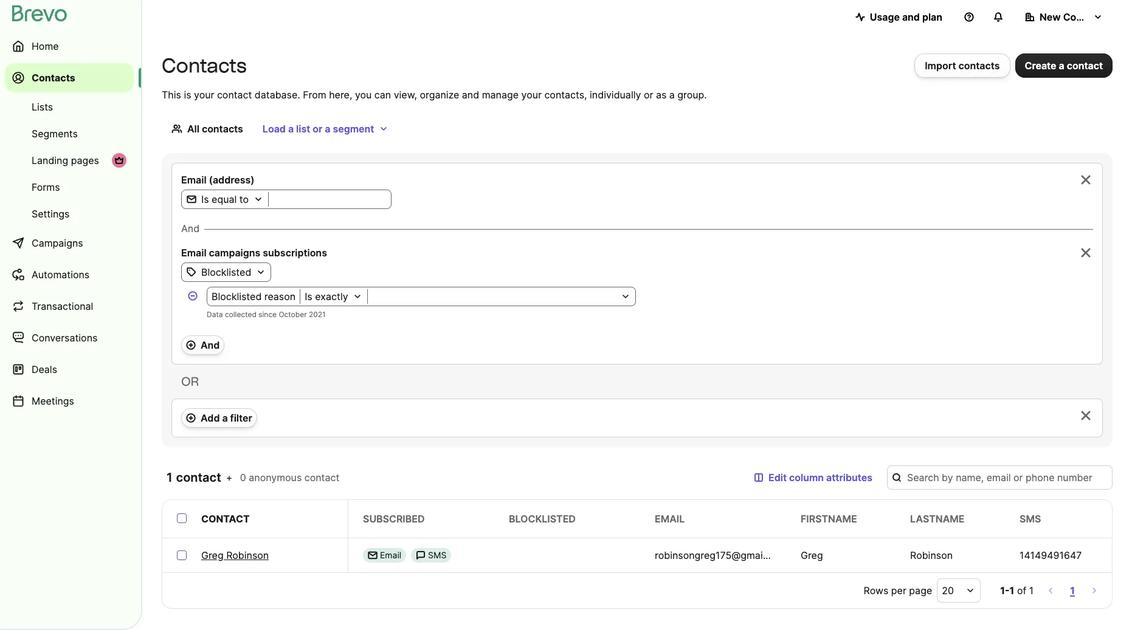 Task type: locate. For each thing, give the bounding box(es) containing it.
1 vertical spatial blocklisted
[[212, 291, 262, 303]]

1 greg from the left
[[201, 550, 224, 562]]

contacts up is
[[162, 54, 247, 77]]

contacts inside 'link'
[[32, 72, 75, 84]]

1 horizontal spatial and
[[902, 11, 920, 23]]

robinson down contact
[[226, 550, 269, 562]]

a inside button
[[222, 412, 228, 424]]

you
[[355, 89, 372, 101]]

robinson
[[226, 550, 269, 562], [910, 550, 953, 562]]

email
[[181, 174, 207, 186], [181, 247, 207, 259], [380, 550, 401, 561]]

0 vertical spatial email
[[181, 174, 207, 186]]

1
[[167, 471, 173, 485], [1010, 585, 1015, 597], [1029, 585, 1034, 597], [1070, 585, 1075, 597]]

a right "create"
[[1059, 60, 1065, 72]]

transactional link
[[5, 292, 134, 321]]

automations
[[32, 269, 90, 281]]

or
[[644, 89, 653, 101], [313, 123, 322, 135]]

email up blocklisted "button"
[[181, 247, 207, 259]]

add
[[201, 412, 220, 424]]

left___c25ys image
[[368, 551, 378, 561]]

0 horizontal spatial robinson
[[226, 550, 269, 562]]

is left equal
[[201, 193, 209, 206]]

+
[[226, 472, 232, 484]]

subscribed
[[363, 513, 425, 525]]

blocklisted inside "button"
[[201, 266, 251, 279]]

contacts
[[959, 60, 1000, 72], [202, 123, 243, 135]]

blocklisted button
[[182, 265, 271, 280]]

contacts inside button
[[959, 60, 1000, 72]]

1 vertical spatial and
[[201, 339, 220, 351]]

settings
[[32, 208, 70, 220]]

0 vertical spatial contacts
[[959, 60, 1000, 72]]

page
[[909, 585, 932, 597]]

blocklisted
[[509, 513, 576, 525]]

0 horizontal spatial is
[[201, 193, 209, 206]]

plan
[[922, 11, 943, 23]]

or left as
[[644, 89, 653, 101]]

segments link
[[5, 122, 134, 146]]

greg down the firstname
[[801, 550, 823, 562]]

sms right left___c25ys icon
[[428, 550, 447, 561]]

blocklisted for blocklisted
[[201, 266, 251, 279]]

as
[[656, 89, 667, 101]]

your right is
[[194, 89, 214, 101]]

email campaigns subscriptions
[[181, 247, 327, 259]]

1 horizontal spatial your
[[521, 89, 542, 101]]

home
[[32, 40, 59, 52]]

0 vertical spatial or
[[644, 89, 653, 101]]

contacts link
[[5, 63, 134, 92]]

1 horizontal spatial contacts
[[959, 60, 1000, 72]]

1 down 14149491647
[[1070, 585, 1075, 597]]

contacts,
[[545, 89, 587, 101]]

sms
[[1020, 513, 1041, 525], [428, 550, 447, 561]]

1 vertical spatial and
[[462, 89, 479, 101]]

create a contact
[[1025, 60, 1103, 72]]

create
[[1025, 60, 1057, 72]]

2 your from the left
[[521, 89, 542, 101]]

a right add
[[222, 412, 228, 424]]

blocklisted up the collected
[[212, 291, 262, 303]]

0 horizontal spatial greg
[[201, 550, 224, 562]]

your
[[194, 89, 214, 101], [521, 89, 542, 101]]

0 vertical spatial and
[[902, 11, 920, 23]]

and down the data at the left
[[201, 339, 220, 351]]

2 vertical spatial email
[[380, 550, 401, 561]]

blocklisted down campaigns
[[201, 266, 251, 279]]

sms up 14149491647
[[1020, 513, 1041, 525]]

pages
[[71, 154, 99, 167]]

1 inside button
[[1070, 585, 1075, 597]]

is exactly button
[[300, 289, 367, 304]]

contacts
[[162, 54, 247, 77], [32, 72, 75, 84]]

1 your from the left
[[194, 89, 214, 101]]

email up is equal to
[[181, 174, 207, 186]]

2 greg from the left
[[801, 550, 823, 562]]

contacts up lists
[[32, 72, 75, 84]]

1 vertical spatial contacts
[[202, 123, 243, 135]]

greg for greg
[[801, 550, 823, 562]]

organize
[[420, 89, 459, 101]]

0 horizontal spatial and
[[462, 89, 479, 101]]

campaigns link
[[5, 229, 134, 258]]

blocklisted reason
[[212, 291, 296, 303]]

1 horizontal spatial greg
[[801, 550, 823, 562]]

1 right of
[[1029, 585, 1034, 597]]

is exactly
[[305, 291, 348, 303]]

contact right anonymous
[[305, 472, 339, 484]]

None field
[[372, 289, 612, 304]]

and left 'plan'
[[902, 11, 920, 23]]

database.
[[255, 89, 300, 101]]

0 vertical spatial is
[[201, 193, 209, 206]]

from
[[303, 89, 326, 101]]

your right manage
[[521, 89, 542, 101]]

contacts right "import"
[[959, 60, 1000, 72]]

1 horizontal spatial is
[[305, 291, 312, 303]]

contact inside 1 contact + 0 anonymous contact
[[305, 472, 339, 484]]

is
[[201, 193, 209, 206], [305, 291, 312, 303]]

here,
[[329, 89, 352, 101]]

is equal to
[[201, 193, 249, 206]]

greg down contact
[[201, 550, 224, 562]]

2021
[[309, 310, 326, 319]]

subscriptions
[[263, 247, 327, 259]]

email right left___c25ys image
[[380, 550, 401, 561]]

0 vertical spatial sms
[[1020, 513, 1041, 525]]

contacts right all
[[202, 123, 243, 135]]

reason
[[264, 291, 296, 303]]

1 vertical spatial sms
[[428, 550, 447, 561]]

per
[[891, 585, 907, 597]]

0 horizontal spatial or
[[313, 123, 322, 135]]

0 vertical spatial and
[[181, 223, 200, 235]]

add a filter button
[[181, 409, 257, 428]]

0 vertical spatial blocklisted
[[201, 266, 251, 279]]

0 horizontal spatial your
[[194, 89, 214, 101]]

blocklisted for blocklisted reason
[[212, 291, 262, 303]]

1 horizontal spatial robinson
[[910, 550, 953, 562]]

is up 2021
[[305, 291, 312, 303]]

blocklisted
[[201, 266, 251, 279], [212, 291, 262, 303]]

a
[[1059, 60, 1065, 72], [669, 89, 675, 101], [288, 123, 294, 135], [325, 123, 330, 135], [222, 412, 228, 424]]

a for create a contact
[[1059, 60, 1065, 72]]

attributes
[[826, 472, 873, 484]]

is inside "popup button"
[[305, 291, 312, 303]]

is inside button
[[201, 193, 209, 206]]

and left manage
[[462, 89, 479, 101]]

greg inside greg robinson link
[[201, 550, 224, 562]]

contact right "create"
[[1067, 60, 1103, 72]]

1 vertical spatial or
[[313, 123, 322, 135]]

0 horizontal spatial and
[[181, 223, 200, 235]]

deals link
[[5, 355, 134, 384]]

0 horizontal spatial contacts
[[32, 72, 75, 84]]

settings link
[[5, 202, 134, 226]]

contact
[[1067, 60, 1103, 72], [217, 89, 252, 101], [176, 471, 221, 485], [305, 472, 339, 484]]

0 horizontal spatial contacts
[[202, 123, 243, 135]]

and inside button
[[201, 339, 220, 351]]

a right as
[[669, 89, 675, 101]]

and button
[[181, 336, 225, 355]]

and down is equal to button
[[181, 223, 200, 235]]

greg
[[201, 550, 224, 562], [801, 550, 823, 562]]

or
[[181, 375, 199, 389]]

a inside button
[[1059, 60, 1065, 72]]

1 left +
[[167, 471, 173, 485]]

robinson up page
[[910, 550, 953, 562]]

add a filter
[[201, 412, 252, 424]]

1 horizontal spatial and
[[201, 339, 220, 351]]

new company button
[[1016, 5, 1113, 29]]

lists link
[[5, 95, 134, 119]]

collected
[[225, 310, 257, 319]]

1 vertical spatial is
[[305, 291, 312, 303]]

or right list at the left of the page
[[313, 123, 322, 135]]

a left list at the left of the page
[[288, 123, 294, 135]]

1 vertical spatial email
[[181, 247, 207, 259]]



Task type: describe. For each thing, give the bounding box(es) containing it.
firstname
[[801, 513, 857, 525]]

rows
[[864, 585, 889, 597]]

data
[[207, 310, 223, 319]]

edit column attributes
[[769, 472, 873, 484]]

0 horizontal spatial sms
[[428, 550, 447, 561]]

transactional
[[32, 300, 93, 313]]

this
[[162, 89, 181, 101]]

20
[[942, 585, 954, 597]]

is
[[184, 89, 191, 101]]

contacts for import contacts
[[959, 60, 1000, 72]]

left___rvooi image
[[114, 156, 124, 165]]

contacts for all contacts
[[202, 123, 243, 135]]

load
[[263, 123, 286, 135]]

conversations link
[[5, 324, 134, 353]]

group.
[[678, 89, 707, 101]]

conversations
[[32, 332, 98, 344]]

deals
[[32, 364, 57, 376]]

20 button
[[937, 579, 981, 603]]

Search by name, email or phone number search field
[[887, 466, 1113, 490]]

is for is exactly
[[305, 291, 312, 303]]

segments
[[32, 128, 78, 140]]

1 horizontal spatial or
[[644, 89, 653, 101]]

contact up all contacts
[[217, 89, 252, 101]]

or inside button
[[313, 123, 322, 135]]

can
[[374, 89, 391, 101]]

individually
[[590, 89, 641, 101]]

company
[[1063, 11, 1108, 23]]

lastname
[[910, 513, 965, 525]]

all contacts
[[187, 123, 243, 135]]

manage
[[482, 89, 519, 101]]

new company
[[1040, 11, 1108, 23]]

new
[[1040, 11, 1061, 23]]

segment
[[333, 123, 374, 135]]

meetings link
[[5, 387, 134, 416]]

a for load a list or a segment
[[288, 123, 294, 135]]

rows per page
[[864, 585, 932, 597]]

edit
[[769, 472, 787, 484]]

1-1 of 1
[[1000, 585, 1034, 597]]

forms link
[[5, 175, 134, 199]]

and inside "usage and plan" button
[[902, 11, 920, 23]]

usage
[[870, 11, 900, 23]]

1 button
[[1068, 583, 1078, 600]]

greg robinson link
[[201, 549, 269, 563]]

email
[[655, 513, 685, 525]]

automations link
[[5, 260, 134, 289]]

since
[[259, 310, 277, 319]]

exactly
[[315, 291, 348, 303]]

a for add a filter
[[222, 412, 228, 424]]

all
[[187, 123, 199, 135]]

landing pages link
[[5, 148, 134, 173]]

load a list or a segment button
[[253, 117, 399, 141]]

data collected since october 2021
[[207, 310, 326, 319]]

email for email campaigns subscriptions
[[181, 247, 207, 259]]

a right list at the left of the page
[[325, 123, 330, 135]]

forms
[[32, 181, 60, 193]]

greg robinson
[[201, 550, 269, 562]]

import contacts
[[925, 60, 1000, 72]]

1 left of
[[1010, 585, 1015, 597]]

greg for greg robinson
[[201, 550, 224, 562]]

of
[[1017, 585, 1027, 597]]

view,
[[394, 89, 417, 101]]

import
[[925, 60, 956, 72]]

contact inside button
[[1067, 60, 1103, 72]]

1 robinson from the left
[[226, 550, 269, 562]]

filter
[[230, 412, 252, 424]]

left___c25ys image
[[416, 551, 426, 561]]

1 contact + 0 anonymous contact
[[167, 471, 339, 485]]

anonymous
[[249, 472, 302, 484]]

email for email (address)
[[181, 174, 207, 186]]

contact
[[201, 513, 250, 525]]

1 horizontal spatial sms
[[1020, 513, 1041, 525]]

is equal to button
[[182, 192, 268, 207]]

equal
[[212, 193, 237, 206]]

usage and plan button
[[846, 5, 952, 29]]

meetings
[[32, 395, 74, 407]]

email (address)
[[181, 174, 255, 186]]

create a contact button
[[1015, 54, 1113, 78]]

october
[[279, 310, 307, 319]]

contact left +
[[176, 471, 221, 485]]

1-
[[1000, 585, 1010, 597]]

landing
[[32, 154, 68, 167]]

0
[[240, 472, 246, 484]]

home link
[[5, 32, 134, 61]]

landing pages
[[32, 154, 99, 167]]

14149491647
[[1020, 550, 1082, 562]]

1 horizontal spatial contacts
[[162, 54, 247, 77]]

is for is equal to
[[201, 193, 209, 206]]

column
[[789, 472, 824, 484]]

load a list or a segment
[[263, 123, 374, 135]]

to
[[239, 193, 249, 206]]

robinsongreg175@gmail.com
[[655, 550, 788, 562]]

edit column attributes button
[[744, 466, 882, 490]]

2 robinson from the left
[[910, 550, 953, 562]]

usage and plan
[[870, 11, 943, 23]]



Task type: vqa. For each thing, say whether or not it's contained in the screenshot.
Blocklisted Reason
yes



